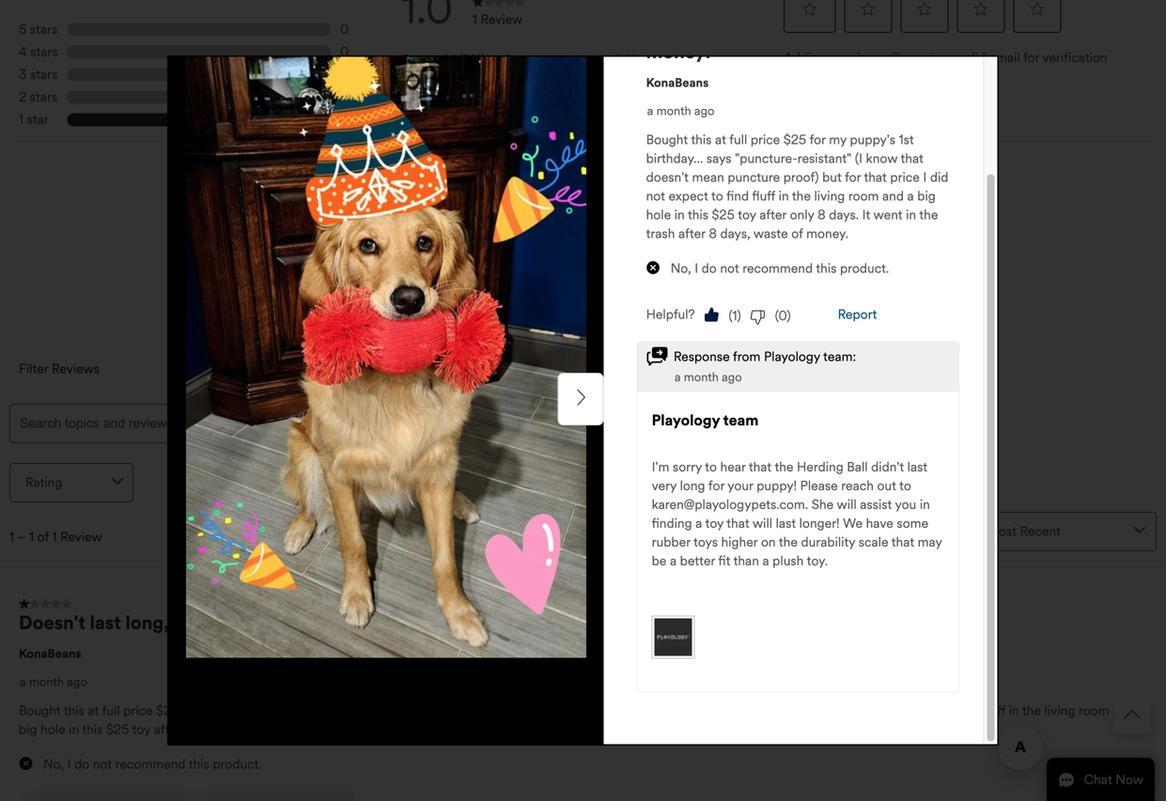 Task type: describe. For each thing, give the bounding box(es) containing it.
a left "valid"
[[949, 49, 956, 66]]

doesn't
[[571, 703, 613, 720]]

1 – 1 of 1 review
[[9, 529, 102, 546]]

full
[[102, 703, 120, 720]]

stars for 4 stars
[[30, 44, 58, 60]]

a inside "bought this at full price $25 for my puppy's 1st birthday... says "puncture-resistant" (i know that doesn't mean puncture proof) but for that price i did not expect to find fluff in the living room and a big hole in this $25 toy after only 8 days. it went in the trash after 8 days, waste of money."
[[1138, 703, 1145, 720]]

2 that from the left
[[789, 703, 812, 720]]

rating snapshot group
[[19, 18, 383, 131]]

filter
[[19, 361, 48, 377]]

no, i do not recommend this product.
[[43, 757, 262, 773]]

0 horizontal spatial the
[[314, 722, 333, 739]]

do
[[74, 757, 89, 773]]

1 horizontal spatial for
[[770, 703, 786, 720]]

2
[[19, 89, 27, 105]]

3
[[19, 66, 27, 83]]

4 stars
[[19, 44, 58, 60]]

did
[[855, 703, 873, 720]]

long,
[[125, 612, 169, 635]]

customer images
[[532, 153, 635, 169]]

big
[[19, 722, 37, 739]]

(0%)
[[459, 51, 486, 67]]

this left at
[[64, 703, 84, 720]]

days,
[[410, 722, 440, 739]]

money.
[[496, 722, 538, 739]]

a month ago
[[20, 675, 87, 690]]

no,
[[43, 757, 64, 773]]

hole
[[40, 722, 65, 739]]

says
[[350, 703, 376, 720]]

1 8 from the left
[[212, 722, 220, 739]]

1 vertical spatial i
[[67, 757, 71, 773]]

reviews
[[52, 361, 100, 377]]

styled arrow button link
[[1114, 697, 1151, 734]]

2 horizontal spatial in
[[1009, 703, 1020, 720]]

1 horizontal spatial in
[[300, 722, 311, 739]]

0 horizontal spatial recommend
[[115, 757, 186, 773]]

1 after from the left
[[154, 722, 181, 739]]

this down at
[[82, 722, 103, 739]]

not inside "bought this at full price $25 for my puppy's 1st birthday... says "puncture-resistant" (i know that doesn't mean puncture proof) but for that price i did not expect to find fluff in the living room and a big hole in this $25 toy after only 8 days. it went in the trash after 8 days, waste of money."
[[877, 703, 896, 720]]

product
[[646, 51, 692, 67]]

(i
[[499, 703, 507, 720]]

birthday...
[[290, 703, 347, 720]]

money!
[[261, 612, 325, 635]]

waste
[[443, 722, 478, 739]]

customer
[[532, 153, 589, 169]]

0 for 2 stars
[[340, 89, 349, 105]]

0 horizontal spatial for
[[182, 703, 198, 720]]

your
[[217, 612, 256, 635]]

0 vertical spatial $25
[[156, 703, 179, 720]]

images
[[593, 153, 635, 169]]

trash
[[336, 722, 365, 739]]

5 stars
[[19, 21, 58, 38]]

living
[[1045, 703, 1076, 720]]

1 vertical spatial not
[[93, 757, 112, 773]]

save
[[174, 612, 213, 635]]

3 stars
[[19, 66, 58, 83]]

puppy's
[[223, 703, 268, 720]]

1 review
[[473, 11, 523, 28]]

2 horizontal spatial for
[[1024, 49, 1040, 66]]

"puncture-
[[379, 703, 441, 720]]

toy
[[132, 722, 151, 739]]

stars for 2 stars
[[30, 89, 57, 105]]

days.
[[223, 722, 253, 739]]

reviewers
[[489, 51, 545, 67]]

0 out of 1 (0%) reviewers recommend this product
[[401, 51, 692, 67]]

doesn't
[[19, 612, 85, 635]]

know
[[510, 703, 542, 720]]

find
[[957, 703, 980, 720]]

4
[[19, 44, 27, 60]]

doesn't last long, save your money!
[[19, 612, 325, 635]]

5
[[19, 21, 27, 38]]

adding a review will require a valid email for verification
[[784, 49, 1108, 66]]

review inside 1 review link
[[481, 11, 523, 28]]

ago
[[67, 675, 87, 690]]

expect
[[899, 703, 939, 720]]

1 vertical spatial of
[[37, 529, 49, 546]]

will
[[881, 49, 901, 66]]

2 stars
[[19, 89, 57, 105]]

filter reviews
[[19, 361, 100, 377]]

bought this at full price $25 for my puppy's 1st birthday... says "puncture-resistant" (i know that doesn't mean puncture proof) but for that price i did not expect to find fluff in the living room and a big hole in this $25 toy after only 8 days. it went in the trash after 8 days, waste of money.
[[19, 703, 1145, 739]]



Task type: locate. For each thing, give the bounding box(es) containing it.
to
[[942, 703, 954, 720]]

review up reviewers
[[481, 11, 523, 28]]

0 horizontal spatial in
[[69, 722, 79, 739]]

i
[[848, 703, 852, 720], [67, 757, 71, 773]]

0 vertical spatial of
[[436, 51, 447, 67]]

scroll to top image
[[1124, 707, 1141, 724]]

not
[[877, 703, 896, 720], [93, 757, 112, 773]]

0 vertical spatial not
[[877, 703, 896, 720]]

that
[[545, 703, 568, 720], [789, 703, 812, 720]]

product.
[[213, 757, 262, 773]]

star
[[27, 111, 49, 128]]

d8c4887f dca8 44a1 801a cfe76c084647 image
[[705, 307, 720, 322]]

proof)
[[708, 703, 744, 720]]

1 star
[[19, 111, 49, 128]]

went
[[268, 722, 297, 739]]

1 horizontal spatial 8
[[398, 722, 406, 739]]

0 vertical spatial the
[[1023, 703, 1042, 720]]

d8c4887f-dca8-44a1-801a-cfe76c084647 button
[[705, 305, 751, 325]]

0 horizontal spatial that
[[545, 703, 568, 720]]

1 horizontal spatial i
[[848, 703, 852, 720]]

for up only
[[182, 703, 198, 720]]

0 vertical spatial recommend
[[549, 51, 619, 67]]

price left did
[[815, 703, 845, 720]]

verification
[[1043, 49, 1108, 66]]

2 horizontal spatial of
[[481, 722, 493, 739]]

0 horizontal spatial review
[[60, 529, 102, 546]]

Search topics and reviews text field
[[9, 404, 489, 443]]

1 horizontal spatial that
[[789, 703, 812, 720]]

out
[[413, 51, 433, 67]]

8 down "puncture-
[[398, 722, 406, 739]]

2 8 from the left
[[398, 722, 406, 739]]

room
[[1079, 703, 1110, 720]]

only
[[184, 722, 209, 739]]

of inside "bought this at full price $25 for my puppy's 1st birthday... says "puncture-resistant" (i know that doesn't mean puncture proof) but for that price i did not expect to find fluff in the living room and a big hole in this $25 toy after only 8 days. it went in the trash after 8 days, waste of money."
[[481, 722, 493, 739]]

0 horizontal spatial price
[[123, 703, 153, 720]]

1 horizontal spatial the
[[1023, 703, 1042, 720]]

1st
[[272, 703, 287, 720]]

stars right 4
[[30, 44, 58, 60]]

i left do in the left bottom of the page
[[67, 757, 71, 773]]

email
[[989, 49, 1021, 66]]

a left the month
[[20, 675, 26, 690]]

in right 'hole'
[[69, 722, 79, 739]]

$25 left my
[[156, 703, 179, 720]]

recommend down toy
[[115, 757, 186, 773]]

fluff
[[983, 703, 1006, 720]]

stars for 5 stars
[[30, 21, 58, 38]]

0 horizontal spatial i
[[67, 757, 71, 773]]

2 price from the left
[[815, 703, 845, 720]]

recommend right reviewers
[[549, 51, 619, 67]]

0 vertical spatial i
[[848, 703, 852, 720]]

in down "birthday..."
[[300, 722, 311, 739]]

in
[[1009, 703, 1020, 720], [69, 722, 79, 739], [300, 722, 311, 739]]

at
[[88, 703, 99, 720]]

stars right 3
[[30, 66, 58, 83]]

it
[[257, 722, 265, 739]]

resistant"
[[441, 703, 496, 720]]

i inside "bought this at full price $25 for my puppy's 1st birthday... says "puncture-resistant" (i know that doesn't mean puncture proof) but for that price i did not expect to find fluff in the living room and a big hole in this $25 toy after only 8 days. it went in the trash after 8 days, waste of money."
[[848, 703, 852, 720]]

a
[[830, 49, 836, 66], [949, 49, 956, 66], [20, 675, 26, 690], [1138, 703, 1145, 720]]

my
[[202, 703, 219, 720]]

and
[[1113, 703, 1135, 720]]

for right but
[[770, 703, 786, 720]]

of right the out
[[436, 51, 447, 67]]

for
[[1024, 49, 1040, 66], [182, 703, 198, 720], [770, 703, 786, 720]]

the down "birthday..."
[[314, 722, 333, 739]]

None search field
[[9, 404, 489, 443]]

1 horizontal spatial recommend
[[549, 51, 619, 67]]

this left product
[[622, 51, 643, 67]]

1 horizontal spatial review
[[481, 11, 523, 28]]

1 horizontal spatial not
[[877, 703, 896, 720]]

0 for 5 stars
[[340, 21, 349, 38]]

6e2d45c3-5453-4298-8f0d-3720663176c5 button
[[751, 305, 800, 325]]

1 price from the left
[[123, 703, 153, 720]]

last
[[90, 612, 121, 635]]

not right did
[[877, 703, 896, 720]]

adding
[[784, 49, 826, 66]]

stars right 5
[[30, 21, 58, 38]]

0 horizontal spatial after
[[154, 722, 181, 739]]

0 horizontal spatial of
[[37, 529, 49, 546]]

1 horizontal spatial price
[[815, 703, 845, 720]]

the left living
[[1023, 703, 1042, 720]]

after right toy
[[154, 722, 181, 739]]

1 horizontal spatial $25
[[156, 703, 179, 720]]

this
[[622, 51, 643, 67], [64, 703, 84, 720], [82, 722, 103, 739], [189, 757, 209, 773]]

1 that from the left
[[545, 703, 568, 720]]

1 vertical spatial recommend
[[115, 757, 186, 773]]

month
[[29, 675, 64, 690]]

stars for 3 stars
[[30, 66, 58, 83]]

0 horizontal spatial 8
[[212, 722, 220, 739]]

stars right the "2" in the top of the page
[[30, 89, 57, 105]]

that right 'know' on the bottom left
[[545, 703, 568, 720]]

2 vertical spatial of
[[481, 722, 493, 739]]

not right do in the left bottom of the page
[[93, 757, 112, 773]]

1 vertical spatial $25
[[106, 722, 129, 739]]

but
[[747, 703, 766, 720]]

price
[[123, 703, 153, 720], [815, 703, 845, 720]]

0 horizontal spatial not
[[93, 757, 112, 773]]

of right –
[[37, 529, 49, 546]]

this down only
[[189, 757, 209, 773]]

of down resistant"
[[481, 722, 493, 739]]

stars
[[30, 21, 58, 38], [30, 44, 58, 60], [30, 66, 58, 83], [30, 89, 57, 105]]

valid
[[959, 49, 986, 66]]

a left the review
[[830, 49, 836, 66]]

i left did
[[848, 703, 852, 720]]

after down says
[[368, 722, 395, 739]]

1
[[473, 11, 477, 28], [451, 51, 455, 67], [19, 111, 23, 128], [340, 111, 345, 128], [9, 529, 14, 546], [29, 529, 34, 546], [52, 529, 57, 546]]

2 after from the left
[[368, 722, 395, 739]]

–
[[17, 529, 26, 546]]

after
[[154, 722, 181, 739], [368, 722, 395, 739]]

1 review link
[[462, 0, 536, 42]]

0
[[340, 21, 349, 38], [340, 44, 349, 60], [401, 51, 410, 67], [340, 66, 349, 83], [340, 89, 349, 105]]

0 horizontal spatial $25
[[106, 722, 129, 739]]

$25
[[156, 703, 179, 720], [106, 722, 129, 739]]

review
[[481, 11, 523, 28], [60, 529, 102, 546]]

1 horizontal spatial after
[[368, 722, 395, 739]]

a right and
[[1138, 703, 1145, 720]]

0 for 3 stars
[[340, 66, 349, 83]]

price up toy
[[123, 703, 153, 720]]

the
[[1023, 703, 1042, 720], [314, 722, 333, 739]]

8
[[212, 722, 220, 739], [398, 722, 406, 739]]

for right email
[[1024, 49, 1040, 66]]

mean
[[617, 703, 649, 720]]

rating is 0 (out of 5 stars). group
[[784, 0, 1066, 37]]

1 horizontal spatial of
[[436, 51, 447, 67]]

$25 down full
[[106, 722, 129, 739]]

1 vertical spatial the
[[314, 722, 333, 739]]

require
[[905, 49, 946, 66]]

of
[[436, 51, 447, 67], [37, 529, 49, 546], [481, 722, 493, 739]]

review right –
[[60, 529, 102, 546]]

review
[[840, 49, 878, 66]]

1 vertical spatial review
[[60, 529, 102, 546]]

that right but
[[789, 703, 812, 720]]

in right fluff
[[1009, 703, 1020, 720]]

0 for 4 stars
[[340, 44, 349, 60]]

puncture
[[652, 703, 705, 720]]

bought
[[19, 703, 61, 720]]

0 vertical spatial review
[[481, 11, 523, 28]]

6e2d45c3 5453 4298 8f0d 3720663176c5 image
[[751, 310, 766, 325]]

8 right only
[[212, 722, 220, 739]]



Task type: vqa. For each thing, say whether or not it's contained in the screenshot.
first after from right
yes



